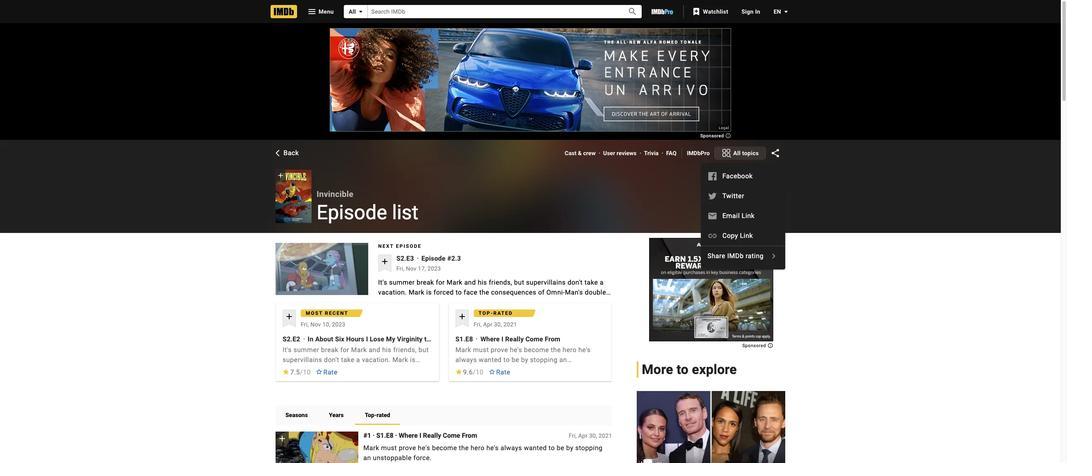 Task type: describe. For each thing, give the bounding box(es) containing it.
star inline image
[[456, 369, 462, 375]]

9.6
[[463, 369, 473, 376]]

0 vertical spatial where
[[481, 335, 500, 343]]

0 vertical spatial s1.e8
[[456, 335, 473, 343]]

1 horizontal spatial 2021
[[599, 433, 613, 439]]

watchlist image
[[692, 7, 702, 17]]

1 vertical spatial vacation.
[[362, 356, 391, 364]]

menu
[[319, 8, 334, 15]]

0 horizontal spatial his
[[382, 346, 392, 354]]

next
[[378, 243, 394, 249]]

recent
[[325, 311, 349, 316]]

2 vertical spatial a
[[357, 356, 360, 364]]

back
[[284, 149, 299, 157]]

nov for 10,
[[311, 321, 321, 328]]

unstoppable for where
[[456, 366, 494, 374]]

1 horizontal spatial his
[[478, 279, 487, 287]]

1 vertical spatial don't
[[324, 356, 339, 364]]

0 vertical spatial vacation.
[[378, 289, 407, 296]]

explore
[[692, 362, 737, 378]]

about
[[315, 335, 334, 343]]

1 vertical spatial it's
[[283, 346, 292, 354]]

fri, for add icon underneath next
[[397, 265, 405, 272]]

/ for 9.6
[[473, 369, 476, 376]]

0 vertical spatial top-
[[479, 311, 494, 316]]

#1 ∙ s1.e8 ∙ where i really come from link
[[364, 432, 478, 440]]

s2.e3
[[397, 255, 414, 263]]

email link
[[723, 212, 755, 220]]

twitter
[[723, 192, 745, 200]]

copy link menu item
[[702, 226, 786, 246]]

in inside "button"
[[756, 8, 761, 15]]

0 vertical spatial but
[[515, 279, 525, 287]]

more to explore
[[642, 362, 737, 378]]

1 vertical spatial is
[[410, 356, 416, 364]]

0 horizontal spatial double
[[283, 376, 304, 384]]

1 horizontal spatial i
[[420, 432, 422, 440]]

topics
[[743, 150, 759, 156]]

always for fri,
[[501, 444, 522, 452]]

rated inside tab
[[377, 412, 390, 419]]

/ for 7.5
[[300, 369, 303, 376]]

0 vertical spatial of
[[539, 289, 545, 296]]

0 vertical spatial break
[[417, 279, 434, 287]]

2023 for fri, nov 10, 2023
[[332, 321, 346, 328]]

menu image
[[307, 7, 317, 17]]

list
[[392, 201, 419, 224]]

share on social media image
[[771, 148, 781, 158]]

all topics
[[734, 150, 759, 156]]

watchlist
[[703, 8, 729, 15]]

0 horizontal spatial apr
[[484, 321, 493, 328]]

1 horizontal spatial consequences
[[491, 289, 537, 296]]

sign
[[742, 8, 754, 15]]

arrow drop down image for all
[[356, 7, 366, 17]]

cast & crew
[[565, 150, 596, 157]]

trivia button
[[645, 149, 659, 157]]

2 horizontal spatial a
[[600, 279, 604, 287]]

virginity
[[397, 335, 423, 343]]

1 horizontal spatial forced
[[434, 289, 454, 296]]

categories image
[[722, 148, 732, 158]]

must for fri,
[[381, 444, 397, 452]]

1 horizontal spatial man's
[[565, 289, 583, 296]]

prove for fri,
[[399, 444, 416, 452]]

1 vertical spatial man's
[[414, 366, 432, 374]]

lose
[[370, 335, 385, 343]]

fri, nov 10, 2023
[[301, 321, 346, 328]]

share imdb rating link
[[702, 246, 786, 266]]

1 horizontal spatial rated
[[494, 311, 513, 316]]

1 vertical spatial fri, apr 30, 2021
[[569, 433, 613, 439]]

nov for 17,
[[406, 265, 417, 272]]

must for where
[[473, 346, 489, 354]]

1 horizontal spatial and
[[465, 279, 476, 287]]

1 vertical spatial come
[[443, 432, 461, 440]]

1 horizontal spatial top-rated
[[479, 311, 513, 316]]

fri, nov 17, 2023
[[397, 265, 441, 272]]

imdbpro
[[687, 150, 710, 157]]

1 horizontal spatial come
[[526, 335, 544, 343]]

in about six hours i lose my virginity to a fish
[[308, 335, 450, 343]]

my
[[386, 335, 396, 343]]

production art image
[[637, 391, 786, 463]]

1 horizontal spatial face
[[464, 289, 478, 296]]

s2.e3 link
[[397, 255, 414, 263]]

0 vertical spatial take
[[585, 279, 598, 287]]

0 vertical spatial friends,
[[489, 279, 513, 287]]

facebook
[[723, 172, 754, 180]]

0 vertical spatial 2021
[[504, 321, 517, 328]]

force. for where
[[496, 366, 515, 374]]

home image
[[271, 5, 297, 18]]

episode #2.3 link
[[422, 255, 461, 263]]

all topics button
[[716, 147, 766, 160]]

email
[[723, 212, 741, 220]]

1 horizontal spatial from
[[545, 335, 561, 343]]

sign in button
[[735, 4, 768, 19]]

rate button for don't
[[311, 365, 343, 380]]

facebook image
[[708, 172, 718, 182]]

1 vertical spatial face
[[313, 366, 327, 374]]

user reviews button
[[604, 149, 637, 157]]

0 vertical spatial 30,
[[494, 321, 502, 328]]

2 horizontal spatial i
[[502, 335, 504, 343]]

be for fri,
[[557, 444, 565, 452]]

0 vertical spatial double
[[585, 289, 607, 296]]

en
[[774, 8, 782, 15]]

next episode
[[378, 243, 422, 249]]

mark must prove he's become the hero he's always wanted to be by stopping an unstoppable force. for where
[[456, 346, 591, 374]]

imdb rating: 9.6 element
[[456, 368, 484, 378]]

rating
[[746, 252, 764, 260]]

cast & crew button
[[565, 149, 596, 157]]

0 vertical spatial really
[[506, 335, 524, 343]]

years
[[329, 412, 344, 419]]

facebook link
[[702, 166, 786, 186]]

0 horizontal spatial really
[[423, 432, 441, 440]]

rate for to
[[497, 369, 511, 376]]

7.5 / 10
[[290, 369, 311, 376]]

star border inline image for 7.5 / 10
[[316, 369, 323, 375]]

episode #2.3
[[422, 255, 461, 263]]

10 for 7.5 / 10
[[303, 369, 311, 376]]

link for email link
[[742, 212, 755, 220]]

email link link
[[702, 206, 786, 226]]

star inline image
[[283, 369, 289, 375]]

s2.e2
[[283, 335, 300, 343]]

twitter link
[[702, 186, 786, 206]]

#2.3
[[448, 255, 461, 263]]

mark down virginity
[[393, 356, 409, 364]]

episode list
[[317, 201, 419, 224]]

All search field
[[344, 5, 642, 18]]

twitter image
[[708, 191, 718, 201]]

1 vertical spatial supervillains
[[283, 356, 322, 364]]

top-rated tab
[[355, 405, 400, 425]]

0 horizontal spatial fri, apr 30, 2021
[[474, 321, 517, 328]]

episode for episode #2.3
[[422, 255, 446, 263]]

six
[[335, 335, 345, 343]]

most recent
[[306, 311, 349, 316]]

7.5
[[290, 369, 300, 376]]

17,
[[418, 265, 426, 272]]

#1
[[364, 432, 371, 440]]

0 horizontal spatial friends,
[[394, 346, 417, 354]]

share
[[708, 252, 726, 260]]

prove for where
[[491, 346, 508, 354]]

trivia
[[645, 150, 659, 157]]

10,
[[323, 321, 331, 328]]

0 vertical spatial life.
[[378, 299, 390, 306]]

1 horizontal spatial don't
[[568, 279, 583, 287]]

1 horizontal spatial supervillains
[[527, 279, 566, 287]]

0 horizontal spatial for
[[341, 346, 349, 354]]

0 horizontal spatial but
[[419, 346, 429, 354]]

0 vertical spatial summer
[[389, 279, 415, 287]]

0 vertical spatial sponsored content section
[[330, 28, 732, 139]]

stopping for 2021
[[576, 444, 603, 452]]

1 vertical spatial s1.e8
[[377, 432, 394, 440]]

watchlist button
[[688, 4, 735, 19]]

1 vertical spatial summer
[[294, 346, 319, 354]]

0 horizontal spatial and
[[369, 346, 381, 354]]

imdbpro button
[[687, 149, 710, 157]]

share imdb rating
[[708, 252, 764, 260]]

faq
[[667, 150, 677, 157]]

1 vertical spatial in
[[308, 335, 314, 343]]

sign in
[[742, 8, 761, 15]]

always for where
[[456, 356, 477, 364]]

sponsored for sponsored content section to the bottom
[[743, 343, 768, 349]]

imdb rating: 7.5 element
[[283, 368, 311, 378]]

1 vertical spatial group
[[637, 391, 786, 463]]

1 vertical spatial forced
[[283, 366, 303, 374]]

1 vertical spatial break
[[321, 346, 339, 354]]

1 vertical spatial apr
[[579, 433, 588, 439]]

0 horizontal spatial omni-
[[396, 366, 414, 374]]

all for all topics
[[734, 150, 741, 156]]

become for where i really come from
[[524, 346, 549, 354]]

reviews
[[617, 150, 637, 157]]

hero for fri, apr 30, 2021
[[471, 444, 485, 452]]

imdb
[[728, 252, 744, 260]]

1 horizontal spatial it's
[[378, 279, 388, 287]]

fish
[[438, 335, 450, 343]]

1 horizontal spatial 30,
[[590, 433, 598, 439]]

1 horizontal spatial omni-
[[547, 289, 565, 296]]

submit search image
[[628, 7, 638, 17]]

an for fri, apr 30, 2021
[[364, 454, 371, 462]]

cast
[[565, 150, 577, 157]]

add image up s2.e2 at the bottom left of page
[[284, 312, 294, 322]]

be for where
[[512, 356, 520, 364]]

link image
[[708, 231, 718, 241]]

0 horizontal spatial consequences
[[340, 366, 386, 374]]

0 vertical spatial it's summer break for mark and his friends, but supervillains don't take a vacation. mark is forced to face the consequences of omni-man's double life.
[[378, 279, 607, 306]]



Task type: locate. For each thing, give the bounding box(es) containing it.
0 horizontal spatial come
[[443, 432, 461, 440]]

10 right "7.5" in the bottom left of the page
[[303, 369, 311, 376]]

wanted for where
[[479, 356, 502, 364]]

an
[[560, 356, 567, 364], [364, 454, 371, 462]]

unstoppable
[[456, 366, 494, 374], [373, 454, 412, 462]]

mark must prove he's become the hero he's always wanted to be by stopping an unstoppable force. for fri,
[[364, 444, 603, 462]]

1 vertical spatial take
[[341, 356, 355, 364]]

man's
[[565, 289, 583, 296], [414, 366, 432, 374]]

/
[[300, 369, 303, 376], [473, 369, 476, 376]]

1 vertical spatial double
[[283, 376, 304, 384]]

1 horizontal spatial is
[[427, 289, 432, 296]]

seasons
[[286, 412, 308, 419]]

0 vertical spatial consequences
[[491, 289, 537, 296]]

invincible
[[317, 189, 354, 199]]

all right menu
[[349, 8, 356, 15]]

is down the fri, nov 17, 2023
[[427, 289, 432, 296]]

1 vertical spatial rated
[[377, 412, 390, 419]]

rate button right 9.6
[[484, 365, 516, 380]]

it's summer break for mark and his friends, but supervillains don't take a vacation. mark is forced to face the consequences of omni-man's double life. down hours
[[283, 346, 432, 384]]

1 horizontal spatial wanted
[[524, 444, 547, 452]]

1 vertical spatial sponsored content section
[[650, 238, 774, 349]]

break
[[417, 279, 434, 287], [321, 346, 339, 354]]

menu
[[702, 166, 786, 266]]

mark
[[447, 279, 463, 287], [409, 289, 425, 296], [351, 346, 367, 354], [456, 346, 472, 354], [393, 356, 409, 364], [364, 444, 380, 452]]

episode
[[317, 201, 387, 224], [422, 255, 446, 263]]

seth rogen and tatiana maslany in episode #2.3 (2023) image
[[276, 243, 369, 295]]

hours
[[346, 335, 365, 343]]

9.6 / 10
[[463, 369, 484, 376]]

0 horizontal spatial is
[[410, 356, 416, 364]]

arrow drop down image right menu
[[356, 7, 366, 17]]

0 horizontal spatial forced
[[283, 366, 303, 374]]

but
[[515, 279, 525, 287], [419, 346, 429, 354]]

where down top-rated tab
[[399, 432, 418, 440]]

10
[[303, 369, 311, 376], [476, 369, 484, 376]]

1 vertical spatial consequences
[[340, 366, 386, 374]]

where i really come from
[[481, 335, 561, 343]]

and up add image at the left bottom of page
[[465, 279, 476, 287]]

0 horizontal spatial 10
[[303, 369, 311, 376]]

all right categories image
[[734, 150, 741, 156]]

add image down next
[[380, 257, 390, 267]]

1 horizontal spatial take
[[585, 279, 598, 287]]

2023 down recent
[[332, 321, 346, 328]]

menu button
[[301, 5, 341, 18]]

the
[[480, 289, 490, 296], [551, 346, 561, 354], [329, 366, 339, 374], [459, 444, 469, 452]]

top- right add image at the left bottom of page
[[479, 311, 494, 316]]

forced
[[434, 289, 454, 296], [283, 366, 303, 374]]

0 vertical spatial stopping
[[531, 356, 558, 364]]

in right the sign
[[756, 8, 761, 15]]

must up 9.6 / 10
[[473, 346, 489, 354]]

by for 30,
[[567, 444, 574, 452]]

rate
[[324, 369, 338, 376], [497, 369, 511, 376]]

1 vertical spatial where
[[399, 432, 418, 440]]

top- inside tab
[[365, 412, 377, 419]]

tab list containing seasons
[[276, 405, 613, 425]]

1 vertical spatial hero
[[471, 444, 485, 452]]

1 vertical spatial of
[[387, 366, 394, 374]]

1 vertical spatial for
[[341, 346, 349, 354]]

1 vertical spatial life.
[[306, 376, 318, 384]]

1 vertical spatial 30,
[[590, 433, 598, 439]]

1 rate button from the left
[[311, 365, 343, 380]]

in
[[756, 8, 761, 15], [308, 335, 314, 343]]

force. for fri,
[[414, 454, 432, 462]]

add image down arrow left image
[[277, 171, 285, 180]]

vacation. down lose
[[362, 356, 391, 364]]

for down six
[[341, 346, 349, 354]]

star border inline image right 7.5 / 10
[[316, 369, 323, 375]]

years tab
[[318, 405, 355, 425]]

1 rate from the left
[[324, 369, 338, 376]]

&
[[578, 150, 582, 157]]

episode down invincible
[[317, 201, 387, 224]]

summer down s2.e2 at the bottom left of page
[[294, 346, 319, 354]]

1 horizontal spatial friends,
[[489, 279, 513, 287]]

wanted for fri,
[[524, 444, 547, 452]]

0 vertical spatial from
[[545, 335, 561, 343]]

sponsored
[[701, 133, 726, 139], [743, 343, 768, 349]]

∙ right the #1
[[373, 432, 375, 440]]

0 horizontal spatial i
[[366, 335, 368, 343]]

faq button
[[667, 149, 677, 157]]

become
[[524, 346, 549, 354], [432, 444, 457, 452]]

0 horizontal spatial by
[[521, 356, 529, 364]]

0 vertical spatial mark must prove he's become the hero he's always wanted to be by stopping an unstoppable force.
[[456, 346, 591, 374]]

all inside search field
[[349, 8, 356, 15]]

/ right star inline icon
[[300, 369, 303, 376]]

link right copy on the right
[[741, 232, 754, 240]]

must
[[473, 346, 489, 354], [381, 444, 397, 452]]

0 horizontal spatial rate
[[324, 369, 338, 376]]

nov left '10,'
[[311, 321, 321, 328]]

mark down the #1
[[364, 444, 380, 452]]

for
[[436, 279, 445, 287], [341, 346, 349, 354]]

be
[[512, 356, 520, 364], [557, 444, 565, 452]]

and
[[465, 279, 476, 287], [369, 346, 381, 354]]

10 inside imdb rating: 7.5 element
[[303, 369, 311, 376]]

0 horizontal spatial hero
[[471, 444, 485, 452]]

force.
[[496, 366, 515, 374], [414, 454, 432, 462]]

1 10 from the left
[[303, 369, 311, 376]]

life. right "7.5" in the bottom left of the page
[[306, 376, 318, 384]]

where inside #1 ∙ s1.e8 ∙ where i really come from link
[[399, 432, 418, 440]]

0 horizontal spatial always
[[456, 356, 477, 364]]

invincible image
[[276, 170, 312, 223]]

rated
[[494, 311, 513, 316], [377, 412, 390, 419]]

0 vertical spatial forced
[[434, 289, 454, 296]]

add image
[[277, 171, 285, 180], [380, 257, 390, 267], [284, 312, 294, 322], [277, 434, 287, 444]]

1 / from the left
[[300, 369, 303, 376]]

add image down seasons tab
[[277, 434, 287, 444]]

0 horizontal spatial arrow drop down image
[[356, 7, 366, 17]]

from
[[545, 335, 561, 343], [462, 432, 478, 440]]

1 horizontal spatial s1.e8
[[456, 335, 473, 343]]

become for fri, apr 30, 2021
[[432, 444, 457, 452]]

user reviews
[[604, 150, 637, 157]]

2 star border inline image from the left
[[489, 369, 496, 375]]

back button
[[274, 148, 299, 158]]

stopping for come
[[531, 356, 558, 364]]

1 horizontal spatial apr
[[579, 433, 588, 439]]

0 vertical spatial unstoppable
[[456, 366, 494, 374]]

in left about
[[308, 335, 314, 343]]

where up 9.6 / 10
[[481, 335, 500, 343]]

10 right 9.6
[[476, 369, 484, 376]]

0 horizontal spatial 2021
[[504, 321, 517, 328]]

episode up 17,
[[422, 255, 446, 263]]

link
[[742, 212, 755, 220], [741, 232, 754, 240]]

by
[[521, 356, 529, 364], [567, 444, 574, 452]]

his
[[478, 279, 487, 287], [382, 346, 392, 354]]

unstoppable for fri,
[[373, 454, 412, 462]]

1 vertical spatial mark must prove he's become the hero he's always wanted to be by stopping an unstoppable force.
[[364, 444, 603, 462]]

all button
[[344, 5, 368, 18]]

break down 17,
[[417, 279, 434, 287]]

∙ down top-rated tab
[[396, 432, 397, 440]]

1 horizontal spatial double
[[585, 289, 607, 296]]

become down where i really come from
[[524, 346, 549, 354]]

0 horizontal spatial of
[[387, 366, 394, 374]]

/ inside imdb rating: 7.5 element
[[300, 369, 303, 376]]

face up add image at the left bottom of page
[[464, 289, 478, 296]]

become down #1 ∙ s1.e8 ∙ where i really come from link on the bottom left
[[432, 444, 457, 452]]

is down virginity
[[410, 356, 416, 364]]

0 vertical spatial come
[[526, 335, 544, 343]]

all
[[349, 8, 356, 15], [734, 150, 741, 156]]

top-rated
[[479, 311, 513, 316], [365, 412, 390, 419]]

seasons tab
[[276, 405, 318, 425]]

1 ∙ from the left
[[373, 432, 375, 440]]

/ inside imdb rating: 9.6 element
[[473, 369, 476, 376]]

1 star border inline image from the left
[[316, 369, 323, 375]]

supervillains
[[527, 279, 566, 287], [283, 356, 322, 364]]

life. up in about six hours i lose my virginity to a fish
[[378, 299, 390, 306]]

0 horizontal spatial wanted
[[479, 356, 502, 364]]

1 vertical spatial omni-
[[396, 366, 414, 374]]

nov left 17,
[[406, 265, 417, 272]]

1 arrow drop down image from the left
[[356, 7, 366, 17]]

0 vertical spatial a
[[600, 279, 604, 287]]

10 for 9.6 / 10
[[476, 369, 484, 376]]

0 horizontal spatial s1.e8
[[377, 432, 394, 440]]

episode
[[396, 243, 422, 249]]

1 vertical spatial it's summer break for mark and his friends, but supervillains don't take a vacation. mark is forced to face the consequences of omni-man's double life.
[[283, 346, 432, 384]]

crew
[[584, 150, 596, 157]]

he's
[[510, 346, 523, 354], [579, 346, 591, 354], [418, 444, 431, 452], [487, 444, 499, 452]]

arrow drop down image right sign in
[[782, 7, 792, 17]]

apr
[[484, 321, 493, 328], [579, 433, 588, 439]]

for down 'episode #2.3'
[[436, 279, 445, 287]]

fri, for add image at the left bottom of page
[[474, 321, 482, 328]]

0 horizontal spatial break
[[321, 346, 339, 354]]

1 horizontal spatial be
[[557, 444, 565, 452]]

arrow drop down image for en
[[782, 7, 792, 17]]

2021
[[504, 321, 517, 328], [599, 433, 613, 439]]

it's
[[378, 279, 388, 287], [283, 346, 292, 354]]

mark down the fri, nov 17, 2023
[[409, 289, 425, 296]]

1 horizontal spatial for
[[436, 279, 445, 287]]

1 vertical spatial his
[[382, 346, 392, 354]]

sponsored for the topmost sponsored content section
[[701, 133, 726, 139]]

0 vertical spatial always
[[456, 356, 477, 364]]

copy link
[[723, 232, 754, 240]]

0 vertical spatial for
[[436, 279, 445, 287]]

prove down #1 ∙ s1.e8 ∙ where i really come from link on the bottom left
[[399, 444, 416, 452]]

top-
[[479, 311, 494, 316], [365, 412, 377, 419]]

most
[[306, 311, 323, 316]]

forced down episode #2.3 link
[[434, 289, 454, 296]]

a
[[600, 279, 604, 287], [432, 335, 436, 343], [357, 356, 360, 364]]

it's down next
[[378, 279, 388, 287]]

copy
[[723, 232, 739, 240]]

an for where i really come from
[[560, 356, 567, 364]]

and down lose
[[369, 346, 381, 354]]

rate button right "7.5" in the bottom left of the page
[[311, 365, 343, 380]]

0 horizontal spatial face
[[313, 366, 327, 374]]

1 horizontal spatial top-
[[479, 311, 494, 316]]

face right 7.5 / 10
[[313, 366, 327, 374]]

double
[[585, 289, 607, 296], [283, 376, 304, 384]]

0 horizontal spatial take
[[341, 356, 355, 364]]

to
[[456, 289, 462, 296], [425, 335, 431, 343], [504, 356, 510, 364], [677, 362, 689, 378], [305, 366, 311, 374], [549, 444, 555, 452]]

add image
[[457, 312, 467, 322]]

top-rated inside tab
[[365, 412, 390, 419]]

0 horizontal spatial 30,
[[494, 321, 502, 328]]

tab list
[[276, 405, 613, 425]]

1 vertical spatial top-
[[365, 412, 377, 419]]

fri, for add icon over s2.e2 at the bottom left of page
[[301, 321, 309, 328]]

0 horizontal spatial unstoppable
[[373, 454, 412, 462]]

2023 right 17,
[[428, 265, 441, 272]]

user
[[604, 150, 616, 157]]

#1 ∙ s1.e8 ∙ where i really come from
[[364, 432, 478, 440]]

Search IMDb text field
[[368, 5, 619, 18]]

1 vertical spatial become
[[432, 444, 457, 452]]

0 vertical spatial apr
[[484, 321, 493, 328]]

1 horizontal spatial nov
[[406, 265, 417, 272]]

0 vertical spatial face
[[464, 289, 478, 296]]

1 horizontal spatial a
[[432, 335, 436, 343]]

0 vertical spatial is
[[427, 289, 432, 296]]

stopping
[[531, 356, 558, 364], [576, 444, 603, 452]]

0 vertical spatial be
[[512, 356, 520, 364]]

email image
[[708, 211, 718, 221]]

0 vertical spatial force.
[[496, 366, 515, 374]]

2 rate button from the left
[[484, 365, 516, 380]]

0 vertical spatial 2023
[[428, 265, 441, 272]]

arrow left image
[[274, 149, 282, 157]]

2 arrow drop down image from the left
[[782, 7, 792, 17]]

star border inline image
[[316, 369, 323, 375], [489, 369, 496, 375]]

arrow drop down image
[[356, 7, 366, 17], [782, 7, 792, 17]]

it's summer break for mark and his friends, but supervillains don't take a vacation. mark is forced to face the consequences of omni-man's double life. up add image at the left bottom of page
[[378, 279, 607, 306]]

1 horizontal spatial must
[[473, 346, 489, 354]]

friends,
[[489, 279, 513, 287], [394, 346, 417, 354]]

rate button
[[311, 365, 343, 380], [484, 365, 516, 380]]

None field
[[368, 5, 619, 18]]

2023 for fri, nov 17, 2023
[[428, 265, 441, 272]]

force. down #1 ∙ s1.e8 ∙ where i really come from link on the bottom left
[[414, 454, 432, 462]]

by for really
[[521, 356, 529, 364]]

force. right 9.6 / 10
[[496, 366, 515, 374]]

star border inline image for 9.6 / 10
[[489, 369, 496, 375]]

forced down s2.e2 at the bottom left of page
[[283, 366, 303, 374]]

0 horizontal spatial from
[[462, 432, 478, 440]]

2 ∙ from the left
[[396, 432, 397, 440]]

more
[[642, 362, 674, 378]]

prove
[[491, 346, 508, 354], [399, 444, 416, 452]]

mark down hours
[[351, 346, 367, 354]]

rate button for to
[[484, 365, 516, 380]]

hero for where i really come from
[[563, 346, 577, 354]]

link right email
[[742, 212, 755, 220]]

1 vertical spatial top-rated
[[365, 412, 390, 419]]

1 horizontal spatial really
[[506, 335, 524, 343]]

0 vertical spatial hero
[[563, 346, 577, 354]]

sponsored content section
[[330, 28, 732, 139], [650, 238, 774, 349]]

chevron right image
[[769, 251, 779, 261]]

steven yeun in invincible (2021) image
[[276, 432, 359, 463]]

from inside #1 ∙ s1.e8 ∙ where i really come from link
[[462, 432, 478, 440]]

menu containing facebook
[[702, 166, 786, 266]]

0 vertical spatial omni-
[[547, 289, 565, 296]]

link for copy link
[[741, 232, 754, 240]]

it's down s2.e2 at the bottom left of page
[[283, 346, 292, 354]]

mark must prove he's become the hero he's always wanted to be by stopping an unstoppable force.
[[456, 346, 591, 374], [364, 444, 603, 462]]

vacation. down the fri, nov 17, 2023
[[378, 289, 407, 296]]

add image inside group
[[277, 171, 285, 180]]

rate right 7.5 / 10
[[324, 369, 338, 376]]

star border inline image right 9.6 / 10
[[489, 369, 496, 375]]

mark up star inline image
[[456, 346, 472, 354]]

1 horizontal spatial force.
[[496, 366, 515, 374]]

rate for don't
[[324, 369, 338, 376]]

it's summer break for mark and his friends, but supervillains don't take a vacation. mark is forced to face the consequences of omni-man's double life.
[[378, 279, 607, 306], [283, 346, 432, 384]]

come
[[526, 335, 544, 343], [443, 432, 461, 440]]

2 rate from the left
[[497, 369, 511, 376]]

s1.e8 right the #1
[[377, 432, 394, 440]]

2 / from the left
[[473, 369, 476, 376]]

1 vertical spatial 2023
[[332, 321, 346, 328]]

episode for episode list
[[317, 201, 387, 224]]

face
[[464, 289, 478, 296], [313, 366, 327, 374]]

10 inside imdb rating: 9.6 element
[[476, 369, 484, 376]]

is
[[427, 289, 432, 296], [410, 356, 416, 364]]

0 horizontal spatial don't
[[324, 356, 339, 364]]

0 horizontal spatial ∙
[[373, 432, 375, 440]]

omni-
[[547, 289, 565, 296], [396, 366, 414, 374]]

all for all
[[349, 8, 356, 15]]

1 horizontal spatial 2023
[[428, 265, 441, 272]]

s1.e8 right fish
[[456, 335, 473, 343]]

en button
[[768, 4, 792, 19]]

/ right star inline image
[[473, 369, 476, 376]]

0 vertical spatial his
[[478, 279, 487, 287]]

1 horizontal spatial stopping
[[576, 444, 603, 452]]

top-rated right add image at the left bottom of page
[[479, 311, 513, 316]]

2 10 from the left
[[476, 369, 484, 376]]

1 vertical spatial but
[[419, 346, 429, 354]]

don't
[[568, 279, 583, 287], [324, 356, 339, 364]]

0 horizontal spatial it's
[[283, 346, 292, 354]]

1 horizontal spatial arrow drop down image
[[782, 7, 792, 17]]

top- up the #1
[[365, 412, 377, 419]]

consequences
[[491, 289, 537, 296], [340, 366, 386, 374]]

none field inside 'all' search field
[[368, 5, 619, 18]]

1 vertical spatial nov
[[311, 321, 321, 328]]

nov
[[406, 265, 417, 272], [311, 321, 321, 328]]

link inside menu item
[[741, 232, 754, 240]]

summer down the fri, nov 17, 2023
[[389, 279, 415, 287]]

group
[[276, 170, 312, 223], [637, 391, 786, 463]]

break down about
[[321, 346, 339, 354]]

0 vertical spatial by
[[521, 356, 529, 364]]

top-rated up the #1
[[365, 412, 390, 419]]

prove down where i really come from
[[491, 346, 508, 354]]

rate right 9.6 / 10
[[497, 369, 511, 376]]

1 horizontal spatial by
[[567, 444, 574, 452]]

1 horizontal spatial all
[[734, 150, 741, 156]]

mark down #2.3
[[447, 279, 463, 287]]

arrow drop down image inside all button
[[356, 7, 366, 17]]

arrow drop down image inside en button
[[782, 7, 792, 17]]

must down #1 ∙ s1.e8 ∙ where i really come from link on the bottom left
[[381, 444, 397, 452]]

wanted
[[479, 356, 502, 364], [524, 444, 547, 452]]

1 horizontal spatial break
[[417, 279, 434, 287]]

0 horizontal spatial group
[[276, 170, 312, 223]]

0 horizontal spatial in
[[308, 335, 314, 343]]

really
[[506, 335, 524, 343], [423, 432, 441, 440]]

1 vertical spatial really
[[423, 432, 441, 440]]



Task type: vqa. For each thing, say whether or not it's contained in the screenshot.
"force." related to Fri,
yes



